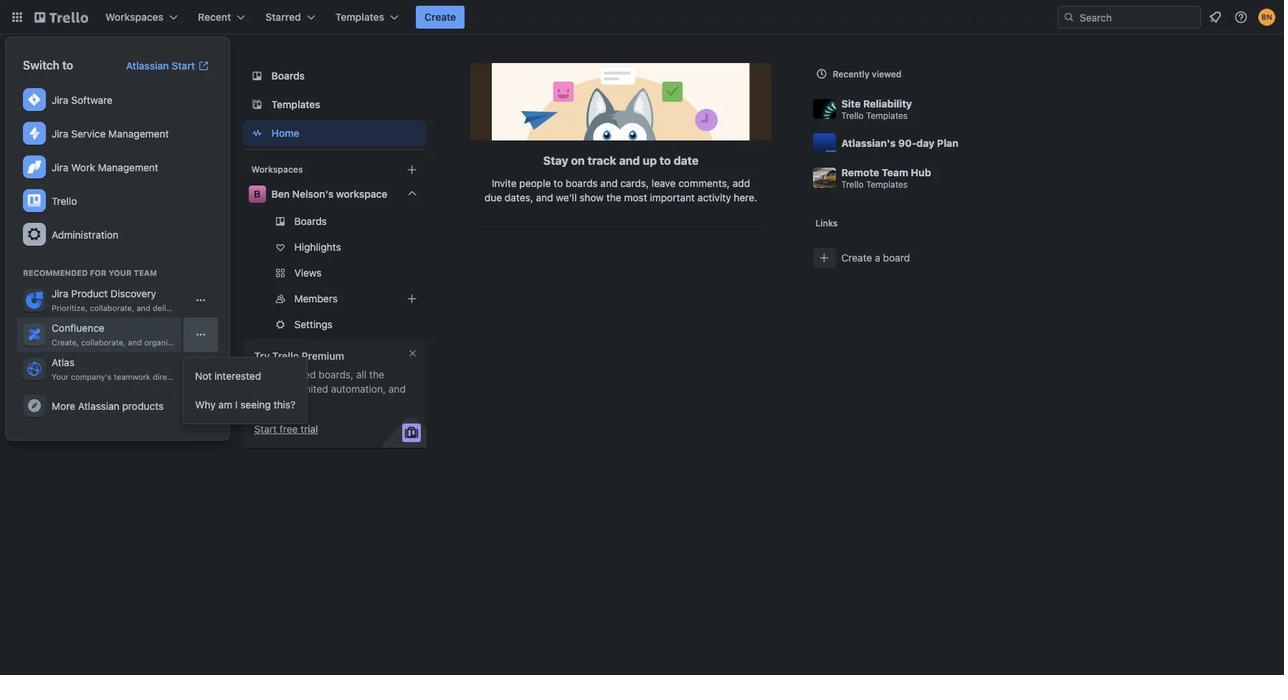 Task type: locate. For each thing, give the bounding box(es) containing it.
team inside remote team hub trello templates
[[883, 166, 909, 178]]

boards
[[272, 70, 305, 82], [295, 215, 327, 227]]

0 vertical spatial atlassian
[[126, 60, 169, 72]]

2 vertical spatial to
[[554, 177, 563, 189]]

jira for jira software
[[52, 94, 68, 106]]

atlassian's 90-day plan link
[[808, 126, 1053, 161]]

new
[[180, 303, 196, 313]]

1 horizontal spatial the
[[607, 192, 622, 204]]

due
[[485, 192, 502, 204]]

interested
[[215, 370, 261, 382]]

3 jira from the top
[[52, 161, 68, 173]]

search image
[[1064, 11, 1075, 23]]

home link
[[243, 121, 427, 146]]

premium
[[302, 350, 345, 362]]

ben nelson's workspace
[[272, 188, 388, 200]]

0 vertical spatial management
[[108, 127, 169, 140]]

0 vertical spatial collaborate,
[[90, 303, 134, 313]]

to right switch
[[62, 59, 73, 72]]

software
[[71, 94, 113, 106]]

boards link up templates link
[[243, 63, 427, 89]]

group
[[184, 358, 307, 424]]

highlights
[[295, 241, 342, 253]]

1 horizontal spatial team
[[883, 166, 909, 178]]

1 horizontal spatial start
[[255, 423, 277, 436]]

trello down site
[[842, 110, 865, 121]]

starred
[[266, 11, 301, 23]]

1 vertical spatial atlassian
[[78, 400, 120, 412]]

templates inside site reliability trello templates
[[867, 110, 909, 121]]

the right all
[[370, 369, 385, 381]]

2 horizontal spatial to
[[660, 154, 671, 167]]

and down discovery
[[137, 303, 151, 313]]

recommended for your team
[[23, 268, 157, 278]]

boards link up highlights link
[[243, 210, 427, 233]]

recent button
[[189, 6, 254, 29]]

management down the jira service management link
[[98, 161, 158, 173]]

switch
[[23, 59, 60, 72]]

0 horizontal spatial workspaces
[[105, 11, 164, 23]]

1 vertical spatial your
[[52, 372, 69, 382]]

2 jira from the top
[[52, 127, 68, 140]]

boards for highlights
[[295, 215, 327, 227]]

management down the jira software link
[[108, 127, 169, 140]]

jira for jira work management
[[52, 161, 68, 173]]

products
[[122, 400, 164, 412]]

start down 'recent' popup button
[[172, 60, 195, 72]]

jira software
[[52, 94, 113, 106]]

templates inside popup button
[[336, 11, 385, 23]]

create a board
[[842, 252, 911, 264]]

trello down work
[[52, 195, 77, 207]]

administration link
[[17, 218, 218, 252]]

templates down reliability
[[867, 110, 909, 121]]

group containing not interested
[[184, 358, 307, 424]]

0 horizontal spatial to
[[62, 59, 73, 72]]

workspaces button
[[97, 6, 187, 29]]

0 horizontal spatial your
[[52, 372, 69, 382]]

your inside atlas your company's teamwork directory
[[52, 372, 69, 382]]

and left up
[[620, 154, 640, 167]]

jira for jira service management
[[52, 127, 68, 140]]

and inside jira product discovery prioritize, collaborate, and deliver new ideas
[[137, 303, 151, 313]]

jira left software
[[52, 94, 68, 106]]

views,
[[255, 383, 284, 395]]

1 vertical spatial boards link
[[243, 210, 427, 233]]

why
[[195, 399, 216, 411]]

0 vertical spatial start
[[172, 60, 195, 72]]

more.
[[255, 397, 281, 410]]

jira product discovery options menu image
[[195, 295, 207, 306]]

and left the organize
[[128, 338, 142, 347]]

unlimited
[[274, 369, 316, 381], [286, 383, 329, 395]]

create,
[[52, 338, 79, 347]]

b
[[254, 188, 261, 200]]

free
[[280, 423, 298, 436]]

0 horizontal spatial team
[[134, 268, 157, 278]]

and
[[620, 154, 640, 167], [601, 177, 618, 189], [536, 192, 554, 204], [137, 303, 151, 313], [128, 338, 142, 347], [389, 383, 406, 395]]

1 vertical spatial management
[[98, 161, 158, 173]]

the inside invite people to boards and cards, leave comments, add due dates, and we'll show the most important activity here.
[[607, 192, 622, 204]]

1 horizontal spatial create
[[842, 252, 873, 264]]

boards up highlights
[[295, 215, 327, 227]]

atlassian down company's
[[78, 400, 120, 412]]

templates inside remote team hub trello templates
[[867, 179, 909, 190]]

team
[[883, 166, 909, 178], [134, 268, 157, 278]]

your
[[109, 268, 132, 278], [52, 372, 69, 382]]

workspaces up ben
[[252, 164, 303, 175]]

jira up prioritize,
[[52, 288, 68, 300]]

trello right try
[[273, 350, 300, 362]]

invite
[[492, 177, 517, 189]]

2 boards link from the top
[[243, 210, 427, 233]]

site reliability trello templates
[[842, 97, 913, 121]]

collaborate, down discovery
[[90, 303, 134, 313]]

start inside button
[[255, 423, 277, 436]]

board image
[[249, 67, 266, 85]]

to up we'll
[[554, 177, 563, 189]]

teamwork
[[114, 372, 151, 382]]

0 vertical spatial the
[[607, 192, 622, 204]]

0 notifications image
[[1208, 9, 1225, 26]]

1 vertical spatial start
[[255, 423, 277, 436]]

leave
[[652, 177, 676, 189]]

1 horizontal spatial workspaces
[[252, 164, 303, 175]]

1 vertical spatial collaborate,
[[81, 338, 126, 347]]

team left hub
[[883, 166, 909, 178]]

unlimited up this?
[[286, 383, 329, 395]]

your
[[179, 338, 195, 347]]

1 horizontal spatial atlassian
[[126, 60, 169, 72]]

1 vertical spatial create
[[842, 252, 873, 264]]

jira work management link
[[17, 151, 218, 184]]

0 vertical spatial your
[[109, 268, 132, 278]]

unlimited up the views,
[[274, 369, 316, 381]]

1 vertical spatial unlimited
[[286, 383, 329, 395]]

and right automation,
[[389, 383, 406, 395]]

settings link
[[243, 314, 427, 336]]

recent
[[198, 11, 231, 23]]

atlassian's
[[842, 137, 897, 149]]

0 horizontal spatial create
[[425, 11, 456, 23]]

your down atlas
[[52, 372, 69, 382]]

1 vertical spatial boards
[[295, 215, 327, 227]]

templates down remote
[[867, 179, 909, 190]]

start
[[172, 60, 195, 72], [255, 423, 277, 436]]

comments,
[[679, 177, 730, 189]]

create inside 'button'
[[842, 252, 873, 264]]

4 jira from the top
[[52, 288, 68, 300]]

start left free
[[255, 423, 277, 436]]

templates
[[336, 11, 385, 23], [272, 98, 321, 110], [867, 110, 909, 121], [867, 179, 909, 190]]

jira
[[52, 94, 68, 106], [52, 127, 68, 140], [52, 161, 68, 173], [52, 288, 68, 300]]

template board image
[[249, 96, 266, 113]]

jira left service
[[52, 127, 68, 140]]

switch to
[[23, 59, 73, 72]]

hub
[[912, 166, 932, 178]]

jira service management link
[[17, 117, 218, 151]]

to
[[62, 59, 73, 72], [660, 154, 671, 167], [554, 177, 563, 189]]

0 vertical spatial create
[[425, 11, 456, 23]]

boards link for templates
[[243, 63, 427, 89]]

Search field
[[1075, 6, 1201, 28]]

day
[[918, 137, 936, 149]]

switch to… image
[[10, 10, 24, 24]]

management
[[108, 127, 169, 140], [98, 161, 158, 173]]

remote team hub trello templates
[[842, 166, 932, 190]]

not interested button
[[184, 362, 307, 391]]

collaborate, down confluence at the left
[[81, 338, 126, 347]]

not
[[195, 370, 212, 382]]

trello
[[842, 110, 865, 121], [842, 179, 865, 190], [52, 195, 77, 207], [273, 350, 300, 362]]

team up discovery
[[134, 268, 157, 278]]

jira left work
[[52, 161, 68, 173]]

templates right "starred" popup button
[[336, 11, 385, 23]]

we'll
[[556, 192, 577, 204]]

create button
[[416, 6, 465, 29]]

trial
[[301, 423, 319, 436]]

boards for templates
[[272, 70, 305, 82]]

0 horizontal spatial the
[[370, 369, 385, 381]]

atlassian start
[[126, 60, 195, 72]]

the left most
[[607, 192, 622, 204]]

atlassian up the jira software link
[[126, 60, 169, 72]]

0 vertical spatial workspaces
[[105, 11, 164, 23]]

start free trial button
[[255, 423, 319, 437]]

1 horizontal spatial to
[[554, 177, 563, 189]]

more atlassian products
[[52, 400, 164, 412]]

prioritize,
[[52, 303, 88, 313]]

your right for
[[109, 268, 132, 278]]

members link
[[243, 288, 427, 311]]

0 vertical spatial boards link
[[243, 63, 427, 89]]

a
[[876, 252, 881, 264]]

links
[[816, 218, 839, 229]]

boards right board icon
[[272, 70, 305, 82]]

1 boards link from the top
[[243, 63, 427, 89]]

0 vertical spatial team
[[883, 166, 909, 178]]

workspaces up the atlassian start
[[105, 11, 164, 23]]

jira work management
[[52, 161, 158, 173]]

work
[[198, 338, 216, 347]]

1 vertical spatial team
[[134, 268, 157, 278]]

collaborate,
[[90, 303, 134, 313], [81, 338, 126, 347]]

highlights link
[[243, 236, 427, 259]]

the inside try trello premium get unlimited boards, all the views, unlimited automation, and more.
[[370, 369, 385, 381]]

to right up
[[660, 154, 671, 167]]

atlassian's 90-day plan
[[842, 137, 960, 149]]

0 vertical spatial boards
[[272, 70, 305, 82]]

trello down remote
[[842, 179, 865, 190]]

primary element
[[0, 0, 1285, 34]]

create inside button
[[425, 11, 456, 23]]

atlassian
[[126, 60, 169, 72], [78, 400, 120, 412]]

1 jira from the top
[[52, 94, 68, 106]]

i
[[235, 399, 238, 411]]

create a board button
[[808, 241, 1053, 276]]

1 vertical spatial the
[[370, 369, 385, 381]]

management for jira service management
[[108, 127, 169, 140]]

and up show
[[601, 177, 618, 189]]



Task type: describe. For each thing, give the bounding box(es) containing it.
home image
[[249, 125, 266, 142]]

organize
[[144, 338, 177, 347]]

most
[[625, 192, 648, 204]]

here.
[[734, 192, 758, 204]]

jira inside jira product discovery prioritize, collaborate, and deliver new ideas
[[52, 288, 68, 300]]

why am i seeing this? button
[[184, 391, 307, 420]]

and inside confluence create, collaborate, and organize your work
[[128, 338, 142, 347]]

trello inside site reliability trello templates
[[842, 110, 865, 121]]

1 horizontal spatial your
[[109, 268, 132, 278]]

settings
[[295, 319, 333, 331]]

collaborate, inside jira product discovery prioritize, collaborate, and deliver new ideas
[[90, 303, 134, 313]]

and down people
[[536, 192, 554, 204]]

discovery
[[111, 288, 156, 300]]

confluence
[[52, 322, 105, 334]]

add
[[733, 177, 751, 189]]

templates button
[[327, 6, 408, 29]]

trello link
[[17, 184, 218, 218]]

0 vertical spatial unlimited
[[274, 369, 316, 381]]

jira service management
[[52, 127, 169, 140]]

starred button
[[257, 6, 324, 29]]

board
[[884, 252, 911, 264]]

nelson's
[[293, 188, 334, 200]]

workspaces inside dropdown button
[[105, 11, 164, 23]]

site
[[842, 97, 862, 109]]

create for create
[[425, 11, 456, 23]]

0 horizontal spatial start
[[172, 60, 195, 72]]

jira product discovery prioritize, collaborate, and deliver new ideas
[[52, 288, 218, 313]]

track
[[588, 154, 617, 167]]

boards link for highlights
[[243, 210, 427, 233]]

to inside invite people to boards and cards, leave comments, add due dates, and we'll show the most important activity here.
[[554, 177, 563, 189]]

atlassian start link
[[117, 55, 218, 77]]

automation,
[[331, 383, 386, 395]]

boards
[[566, 177, 598, 189]]

ben nelson (bennelson96) image
[[1259, 9, 1276, 26]]

and inside try trello premium get unlimited boards, all the views, unlimited automation, and more.
[[389, 383, 406, 395]]

reliability
[[864, 97, 913, 109]]

ideas
[[198, 303, 218, 313]]

am
[[218, 399, 233, 411]]

on
[[571, 154, 585, 167]]

people
[[520, 177, 551, 189]]

date
[[674, 154, 699, 167]]

1 vertical spatial to
[[660, 154, 671, 167]]

why am i seeing this?
[[195, 399, 296, 411]]

views link
[[243, 262, 427, 285]]

dates,
[[505, 192, 534, 204]]

stay
[[544, 154, 569, 167]]

viewed
[[873, 69, 903, 80]]

deliver
[[153, 303, 178, 313]]

home
[[272, 127, 300, 139]]

not interested
[[195, 370, 261, 382]]

confluence create, collaborate, and organize your work
[[52, 322, 216, 347]]

boards,
[[319, 369, 354, 381]]

create a workspace image
[[404, 161, 421, 179]]

members
[[295, 293, 338, 305]]

trello inside remote team hub trello templates
[[842, 179, 865, 190]]

back to home image
[[34, 6, 88, 29]]

product
[[71, 288, 108, 300]]

jira software link
[[17, 83, 218, 117]]

templates link
[[243, 92, 427, 118]]

create for create a board
[[842, 252, 873, 264]]

recommended
[[23, 268, 88, 278]]

management for jira work management
[[98, 161, 158, 173]]

recently viewed
[[834, 69, 903, 80]]

service
[[71, 127, 106, 140]]

0 vertical spatial to
[[62, 59, 73, 72]]

views
[[295, 267, 322, 279]]

activity
[[698, 192, 732, 204]]

templates up home
[[272, 98, 321, 110]]

0 horizontal spatial atlassian
[[78, 400, 120, 412]]

recently
[[834, 69, 871, 80]]

workspace
[[337, 188, 388, 200]]

1 vertical spatial workspaces
[[252, 164, 303, 175]]

directory
[[153, 372, 187, 382]]

get
[[255, 369, 271, 381]]

90-
[[899, 137, 918, 149]]

open information menu image
[[1235, 10, 1249, 24]]

trello inside try trello premium get unlimited boards, all the views, unlimited automation, and more.
[[273, 350, 300, 362]]

administration
[[52, 229, 119, 241]]

up
[[643, 154, 657, 167]]

settings image
[[26, 226, 43, 243]]

company's
[[71, 372, 112, 382]]

ben
[[272, 188, 290, 200]]

confluence options menu image
[[195, 329, 207, 341]]

invite people to boards and cards, leave comments, add due dates, and we'll show the most important activity here.
[[485, 177, 758, 204]]

all
[[357, 369, 367, 381]]

plan
[[938, 137, 960, 149]]

for
[[90, 268, 107, 278]]

try trello premium get unlimited boards, all the views, unlimited automation, and more.
[[255, 350, 406, 410]]

add image
[[404, 291, 421, 308]]

work
[[71, 161, 95, 173]]

show
[[580, 192, 604, 204]]

collaborate, inside confluence create, collaborate, and organize your work
[[81, 338, 126, 347]]



Task type: vqa. For each thing, say whether or not it's contained in the screenshot.
the 20
no



